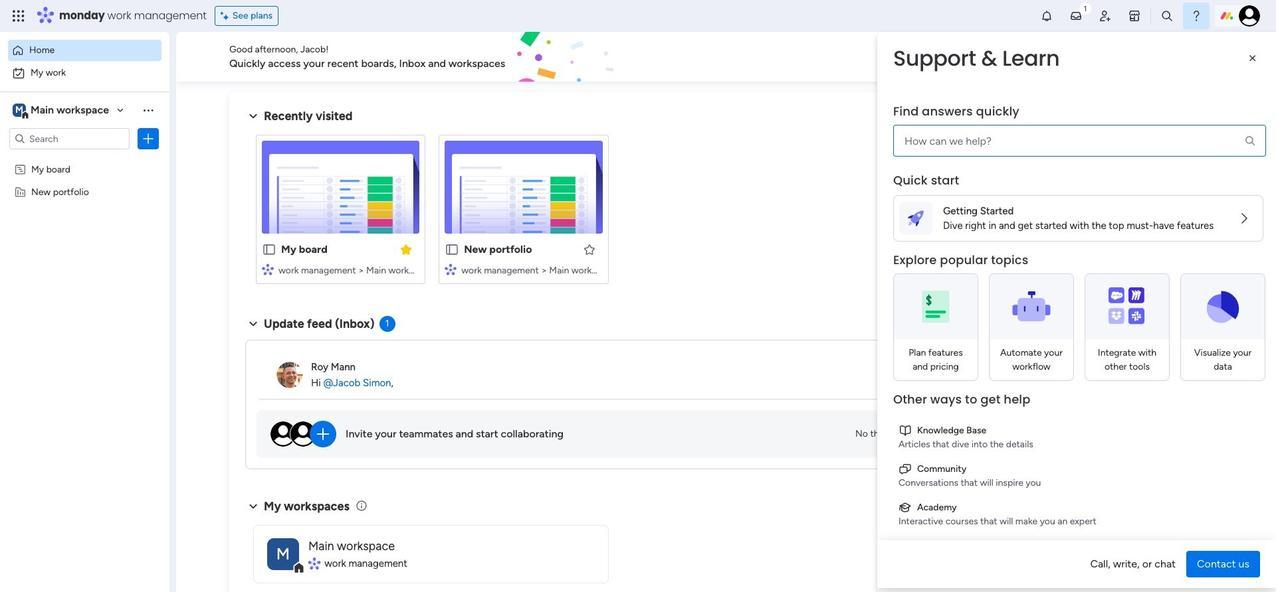 Task type: vqa. For each thing, say whether or not it's contained in the screenshot.
with
no



Task type: locate. For each thing, give the bounding box(es) containing it.
1 horizontal spatial public board image
[[445, 243, 459, 257]]

1 public board image from the left
[[262, 243, 276, 257]]

quick search results list box
[[245, 124, 985, 300]]

v2 user feedback image
[[1028, 49, 1038, 64]]

public board image
[[262, 243, 276, 257], [445, 243, 459, 257]]

0 horizontal spatial workspace image
[[13, 103, 26, 118]]

0 vertical spatial workspace image
[[13, 103, 26, 118]]

templates image image
[[1029, 100, 1204, 192]]

public board image up component icon
[[262, 243, 276, 257]]

public board image right remove from favorites image
[[445, 243, 459, 257]]

public board image for remove from favorites image
[[262, 243, 276, 257]]

see plans image
[[220, 9, 232, 23]]

2 public board image from the left
[[445, 243, 459, 257]]

getting started element
[[1017, 317, 1216, 371]]

public board image for the add to favorites "image"
[[445, 243, 459, 257]]

remove from favorites image
[[400, 243, 413, 256]]

update feed image
[[1069, 9, 1083, 23]]

link container element
[[899, 424, 1258, 438], [899, 463, 1258, 477], [899, 501, 1258, 515]]

list box
[[0, 155, 169, 382]]

extra links container element
[[893, 419, 1263, 573]]

2 link container element from the top
[[899, 463, 1258, 477]]

0 vertical spatial link container element
[[899, 424, 1258, 438]]

1 horizontal spatial workspace image
[[267, 539, 299, 571]]

2 vertical spatial link container element
[[899, 501, 1258, 515]]

option
[[8, 40, 162, 61], [8, 62, 162, 84], [0, 157, 169, 160]]

1 vertical spatial link container element
[[899, 463, 1258, 477]]

help image
[[1190, 9, 1203, 23]]

header element
[[877, 32, 1276, 173]]

0 horizontal spatial public board image
[[262, 243, 276, 257]]

workspace image
[[13, 103, 26, 118], [267, 539, 299, 571]]

3 link container element from the top
[[899, 501, 1258, 515]]



Task type: describe. For each thing, give the bounding box(es) containing it.
0 vertical spatial option
[[8, 40, 162, 61]]

1 element
[[379, 316, 395, 332]]

search container element
[[893, 104, 1266, 157]]

1 image
[[1079, 1, 1091, 16]]

options image
[[142, 132, 155, 146]]

close update feed (inbox) image
[[245, 316, 261, 332]]

select product image
[[12, 9, 25, 23]]

component image
[[262, 264, 274, 275]]

roy mann image
[[276, 362, 303, 389]]

getting started logo image
[[908, 211, 924, 227]]

1 link container element from the top
[[899, 424, 1258, 438]]

close recently visited image
[[245, 108, 261, 124]]

2 vertical spatial option
[[0, 157, 169, 160]]

jacob simon image
[[1239, 5, 1260, 27]]

How can we help? search field
[[893, 125, 1266, 157]]

invite members image
[[1099, 9, 1112, 23]]

notifications image
[[1040, 9, 1053, 23]]

Search in workspace field
[[28, 131, 111, 147]]

1 vertical spatial workspace image
[[267, 539, 299, 571]]

search everything image
[[1160, 9, 1174, 23]]

workspace options image
[[142, 104, 155, 117]]

1 vertical spatial option
[[8, 62, 162, 84]]

monday marketplace image
[[1128, 9, 1141, 23]]

workspace selection element
[[13, 102, 111, 120]]

close my workspaces image
[[245, 499, 261, 515]]

add to favorites image
[[583, 243, 596, 256]]



